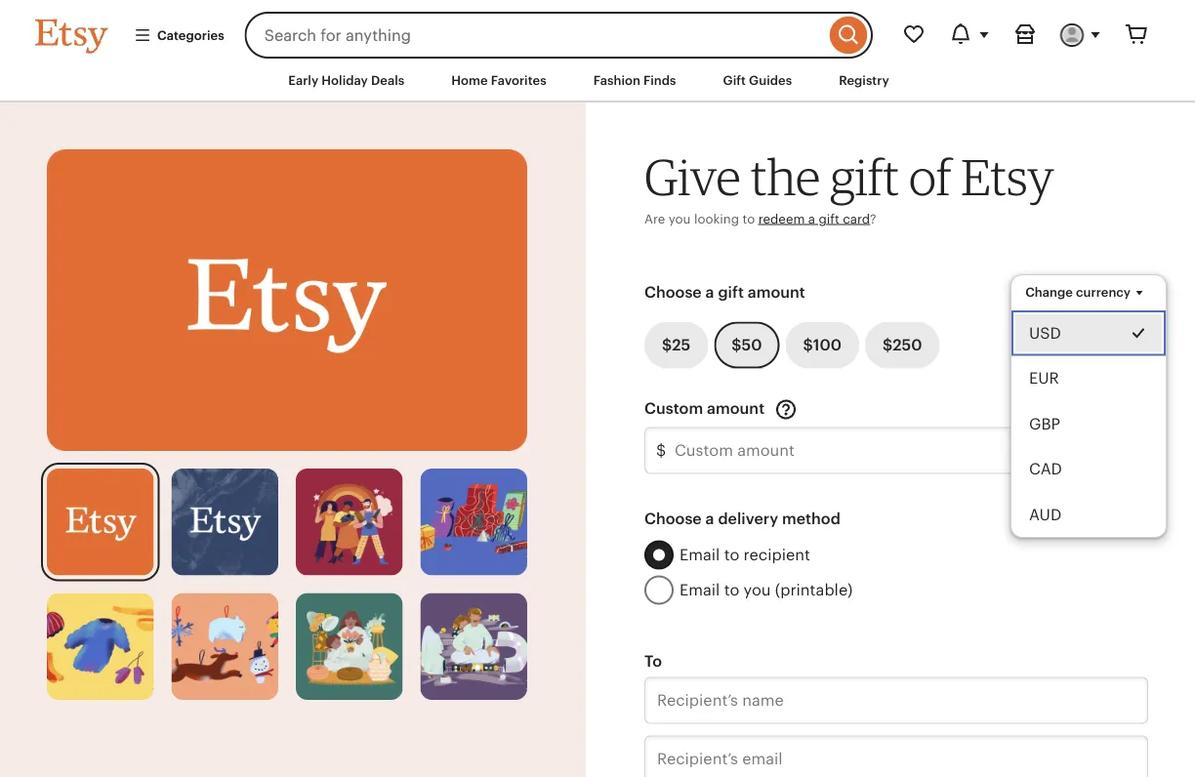 Task type: describe. For each thing, give the bounding box(es) containing it.
deals
[[371, 73, 405, 87]]

to inside give the gift of etsy are you looking to redeem a gift card ?
[[743, 212, 755, 226]]

illustration of three etsy sellers standing in front of a rainbow on a dark red background image
[[296, 469, 403, 576]]

1 vertical spatial amount
[[707, 400, 765, 417]]

custom
[[645, 400, 704, 417]]

early holiday deals
[[288, 73, 405, 87]]

fashion
[[594, 73, 641, 87]]

change
[[1026, 285, 1074, 300]]

usd button
[[1012, 311, 1167, 356]]

Search for anything text field
[[245, 12, 826, 59]]

(printable)
[[776, 581, 853, 599]]

0 vertical spatial amount
[[748, 284, 806, 301]]

to
[[645, 653, 662, 671]]

gift for of
[[831, 147, 900, 207]]

illustration of a child giving an adult a pot of flowers, surrounded by cozy furniture and plants, on a green background image
[[296, 594, 403, 701]]

etsy logo on a dark blue background image
[[171, 469, 278, 576]]

aud
[[1030, 506, 1062, 524]]

redeem
[[759, 212, 805, 226]]

menu containing usd
[[1011, 275, 1168, 539]]

gift guides link
[[709, 63, 807, 98]]

illustration of a child and an adult playing with a toy train set, on a dark purple background image
[[421, 594, 528, 701]]

Recipient's name text field
[[645, 677, 1149, 724]]

illustration of assorted holiday ornaments on a light orange background image
[[171, 594, 278, 701]]

Custom amount number field
[[645, 427, 1149, 474]]

change currency button
[[1011, 275, 1164, 310]]

delivery
[[718, 510, 779, 528]]

email for email to you (printable)
[[680, 581, 720, 599]]

a inside give the gift of etsy are you looking to redeem a gift card ?
[[809, 212, 816, 226]]

home favorites link
[[437, 63, 561, 98]]

?
[[871, 212, 877, 226]]

currency
[[1077, 285, 1131, 300]]

method
[[783, 510, 841, 528]]

menu bar containing early holiday deals
[[0, 59, 1196, 103]]

recipient
[[744, 546, 811, 564]]

give
[[645, 147, 741, 207]]

aud button
[[1012, 492, 1167, 538]]

a for choose a delivery method
[[706, 510, 715, 528]]

email to recipient
[[680, 546, 811, 564]]

favorites
[[491, 73, 547, 87]]

choose a gift amount
[[645, 284, 806, 301]]

give the gift of etsy are you looking to redeem a gift card ?
[[645, 147, 1055, 226]]

guides
[[749, 73, 792, 87]]

redeem a gift card link
[[759, 212, 871, 226]]

fashion finds link
[[579, 63, 691, 98]]

choose a delivery method
[[645, 510, 841, 528]]



Task type: vqa. For each thing, say whether or not it's contained in the screenshot.
"Categories" popup button
yes



Task type: locate. For each thing, give the bounding box(es) containing it.
gift for amount
[[718, 284, 744, 301]]

1 vertical spatial gift
[[819, 212, 840, 226]]

2 vertical spatial gift
[[718, 284, 744, 301]]

email
[[680, 546, 720, 564], [680, 581, 720, 599]]

change currency
[[1026, 285, 1131, 300]]

to down "choose a delivery method"
[[725, 546, 740, 564]]

1 vertical spatial you
[[744, 581, 771, 599]]

a down looking
[[706, 284, 715, 301]]

$50
[[732, 336, 762, 354]]

email down "choose a delivery method"
[[680, 546, 720, 564]]

2 etsy logo on an orange background image from the top
[[47, 469, 154, 576]]

choose left delivery
[[645, 510, 702, 528]]

etsy logo on an orange background image
[[47, 150, 528, 451], [47, 469, 154, 576]]

to
[[743, 212, 755, 226], [725, 546, 740, 564], [725, 581, 740, 599]]

2 vertical spatial to
[[725, 581, 740, 599]]

home
[[452, 73, 488, 87]]

1 choose from the top
[[645, 284, 702, 301]]

gift
[[831, 147, 900, 207], [819, 212, 840, 226], [718, 284, 744, 301]]

you down email to recipient
[[744, 581, 771, 599]]

a left delivery
[[706, 510, 715, 528]]

you right are
[[669, 212, 691, 226]]

early holiday deals link
[[274, 63, 419, 98]]

0 vertical spatial email
[[680, 546, 720, 564]]

cad
[[1030, 461, 1063, 478]]

1 email from the top
[[680, 546, 720, 564]]

finds
[[644, 73, 677, 87]]

gift up card
[[831, 147, 900, 207]]

amount
[[748, 284, 806, 301], [707, 400, 765, 417]]

you inside give the gift of etsy are you looking to redeem a gift card ?
[[669, 212, 691, 226]]

choose for choose a gift amount
[[645, 284, 702, 301]]

eur button
[[1012, 356, 1167, 402]]

1 horizontal spatial you
[[744, 581, 771, 599]]

$100
[[804, 336, 842, 354]]

0 vertical spatial etsy logo on an orange background image
[[47, 150, 528, 451]]

illustration of presents wrapped with wrapping paper and ribbons on a blue background image
[[421, 469, 528, 576]]

registry link
[[825, 63, 904, 98]]

the
[[751, 147, 821, 207]]

custom amount
[[645, 400, 769, 417]]

1 vertical spatial email
[[680, 581, 720, 599]]

2 email from the top
[[680, 581, 720, 599]]

categories banner
[[0, 0, 1196, 59]]

1 vertical spatial a
[[706, 284, 715, 301]]

to for you
[[725, 581, 740, 599]]

gift left card
[[819, 212, 840, 226]]

email to you (printable)
[[680, 581, 853, 599]]

of
[[910, 147, 952, 207]]

$250
[[883, 336, 923, 354]]

a right redeem
[[809, 212, 816, 226]]

categories
[[157, 28, 224, 42]]

None search field
[[245, 12, 873, 59]]

cad button
[[1012, 447, 1167, 492]]

holiday
[[322, 73, 368, 87]]

0 vertical spatial gift
[[831, 147, 900, 207]]

etsy
[[962, 147, 1055, 207]]

are
[[645, 212, 666, 226]]

2 vertical spatial a
[[706, 510, 715, 528]]

gbp
[[1030, 415, 1061, 433]]

card
[[843, 212, 871, 226]]

amount up $50
[[748, 284, 806, 301]]

0 vertical spatial a
[[809, 212, 816, 226]]

gift guides
[[724, 73, 792, 87]]

2 choose from the top
[[645, 510, 702, 528]]

to right looking
[[743, 212, 755, 226]]

none search field inside categories banner
[[245, 12, 873, 59]]

eur
[[1030, 370, 1060, 388]]

early
[[288, 73, 319, 87]]

illustration of a sweater, hat, scarf, socks, and gloves on a yellow background image
[[47, 594, 154, 701]]

home favorites
[[452, 73, 547, 87]]

1 vertical spatial to
[[725, 546, 740, 564]]

choose
[[645, 284, 702, 301], [645, 510, 702, 528]]

a
[[809, 212, 816, 226], [706, 284, 715, 301], [706, 510, 715, 528]]

email down email to recipient
[[680, 581, 720, 599]]

gbp button
[[1012, 402, 1167, 447]]

a for choose a gift amount
[[706, 284, 715, 301]]

to for recipient
[[725, 546, 740, 564]]

you
[[669, 212, 691, 226], [744, 581, 771, 599]]

categories button
[[119, 17, 239, 53]]

$25
[[662, 336, 691, 354]]

amount right custom
[[707, 400, 765, 417]]

Recipient's email email field
[[645, 736, 1149, 778]]

registry
[[839, 73, 890, 87]]

1 vertical spatial choose
[[645, 510, 702, 528]]

0 vertical spatial to
[[743, 212, 755, 226]]

fashion finds
[[594, 73, 677, 87]]

usd
[[1030, 325, 1062, 342]]

0 vertical spatial choose
[[645, 284, 702, 301]]

menu
[[1011, 275, 1168, 539]]

email for email to recipient
[[680, 546, 720, 564]]

1 etsy logo on an orange background image from the top
[[47, 150, 528, 451]]

0 vertical spatial you
[[669, 212, 691, 226]]

gift
[[724, 73, 746, 87]]

1 vertical spatial etsy logo on an orange background image
[[47, 469, 154, 576]]

menu bar
[[0, 59, 1196, 103]]

choose for choose a delivery method
[[645, 510, 702, 528]]

looking
[[695, 212, 740, 226]]

gift up $50
[[718, 284, 744, 301]]

to down email to recipient
[[725, 581, 740, 599]]

choose up $25
[[645, 284, 702, 301]]

0 horizontal spatial you
[[669, 212, 691, 226]]



